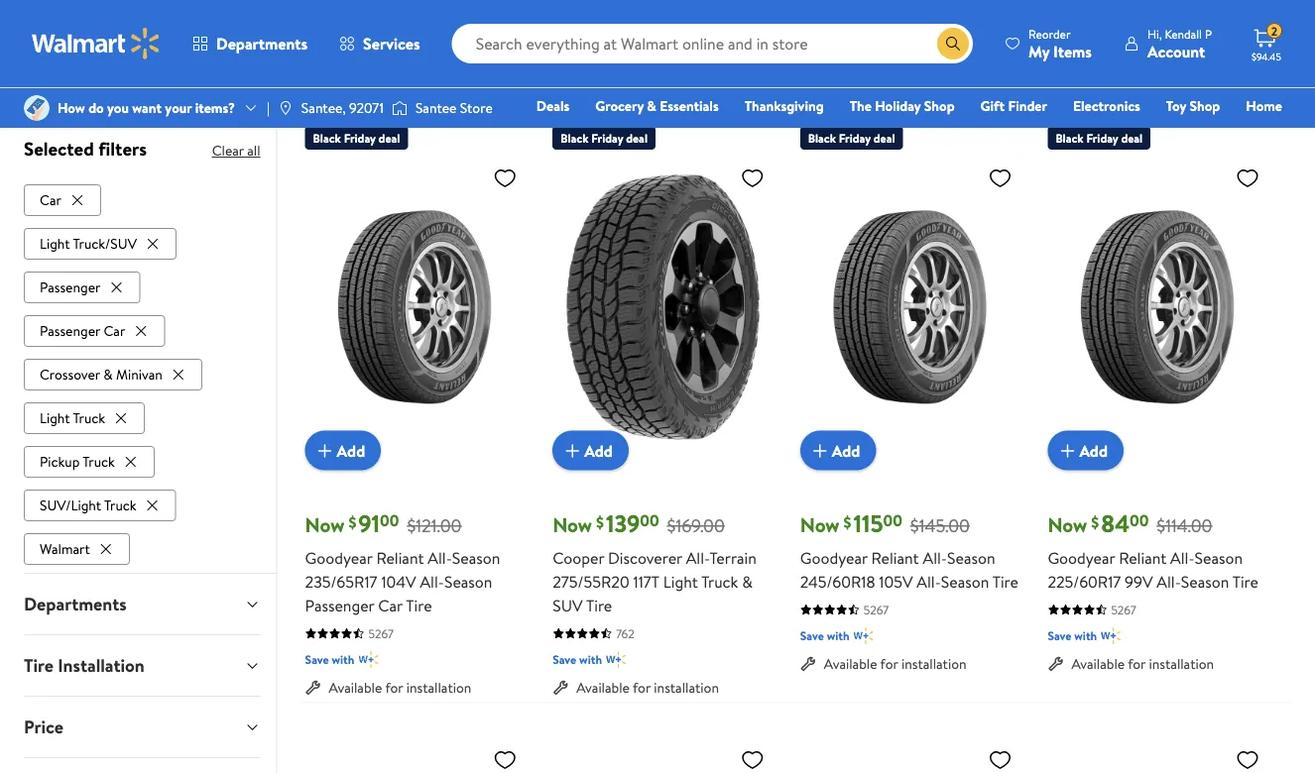 Task type: describe. For each thing, give the bounding box(es) containing it.
save with for 115
[[800, 628, 850, 645]]

add to cart image
[[313, 439, 337, 463]]

00 for 115
[[883, 510, 903, 532]]

installation
[[58, 653, 145, 678]]

add to favorites list, goodyear reliant all-season 225/60r17 99v all-season tire image
[[1236, 166, 1260, 191]]

truck inside now $ 139 00 $169.00 cooper discoverer all-terrain 275/55r20 117t light truck & suv tire
[[701, 571, 738, 593]]

black for 91
[[313, 130, 341, 146]]

holiday
[[875, 96, 921, 116]]

add for 91
[[337, 440, 365, 462]]

gift finder link
[[972, 95, 1056, 117]]

235/65r17
[[305, 571, 377, 593]]

walmart plus image for 115
[[854, 627, 874, 646]]

fashion
[[982, 124, 1028, 143]]

discoverer
[[608, 547, 682, 569]]

truck/suv
[[73, 234, 137, 253]]

99v
[[1125, 571, 1153, 593]]

grocery & essentials
[[595, 96, 719, 116]]

for for 115
[[880, 655, 898, 674]]

black friday deal for 139
[[561, 130, 648, 146]]

clear all
[[212, 141, 260, 160]]

suv/light truck list item
[[24, 486, 180, 521]]

primewell ps890 touring all season 225/55r18 98v passenger tire fits: 2019 subaru crosstrek hybrid, 2018 subaru crosstrek base image
[[553, 740, 773, 774]]

automotive
[[403, 58, 504, 86]]

one debit link
[[1122, 123, 1207, 144]]

p
[[1205, 25, 1212, 42]]

& for crossover
[[103, 365, 113, 384]]

all- down $145.00
[[923, 547, 947, 569]]

with for 84
[[1075, 628, 1097, 645]]

save with for 84
[[1048, 628, 1097, 645]]

my
[[1029, 40, 1050, 62]]

passenger button
[[24, 271, 140, 303]]

walmart plus image for 91
[[359, 650, 378, 670]]

tire inside the now $ 91 00 $121.00 goodyear reliant all-season 235/65r17 104v all-season passenger car tire
[[406, 595, 432, 617]]

light truck/suv list item
[[24, 224, 181, 260]]

add button for 139
[[553, 431, 629, 471]]

light for light truck
[[40, 408, 70, 428]]

walmart plus image for 84
[[1101, 627, 1121, 646]]

passenger inside the now $ 91 00 $121.00 goodyear reliant all-season 235/65r17 104v all-season passenger car tire
[[305, 595, 374, 617]]

walmart+ link
[[1215, 123, 1292, 144]]

items?
[[195, 98, 235, 118]]

for for 139
[[633, 679, 651, 698]]

black for 115
[[808, 130, 836, 146]]

tire installation button
[[8, 636, 276, 696]]

search icon image
[[945, 36, 961, 52]]

services button
[[323, 20, 436, 67]]

with for 91
[[332, 652, 355, 669]]

pickup truck list item
[[24, 442, 159, 478]]

tire installation
[[24, 653, 145, 678]]

add to favorites list, radar dimax as-8 all season 235/45r19 99w xl passenger tire image
[[1236, 748, 1260, 772]]

in
[[382, 58, 398, 86]]

black friday deal for 84
[[1056, 130, 1143, 146]]

add button for 115
[[800, 431, 876, 471]]

goodyear for 115
[[800, 547, 868, 569]]

tire installation tab
[[8, 636, 276, 696]]

add to cart image for 115
[[808, 439, 832, 463]]

car list item
[[24, 180, 105, 216]]

passenger car list item
[[24, 311, 169, 347]]

price for price
[[24, 715, 63, 740]]

104v
[[381, 571, 416, 593]]

legal information image
[[504, 103, 520, 119]]

goodyear reliant all-season 235/65r17 104v all-season passenger car tire image
[[305, 158, 525, 455]]

friday for 139
[[591, 130, 623, 146]]

available for 115
[[824, 655, 877, 674]]

santee,
[[301, 98, 346, 118]]

pickup
[[40, 452, 80, 471]]

00 for 91
[[380, 510, 399, 532]]

add for 139
[[584, 440, 613, 462]]

2 tires from the left
[[508, 58, 550, 86]]

with for 139
[[579, 652, 602, 669]]

thanksgiving
[[745, 96, 824, 116]]

$145.00
[[910, 514, 970, 539]]

home link
[[1237, 95, 1292, 117]]

deal for 91
[[379, 130, 400, 146]]

clear all button
[[212, 135, 260, 167]]

price button
[[8, 697, 276, 758]]

225/60r17
[[1048, 571, 1121, 593]]

all- right 105v
[[917, 571, 941, 593]]

deals
[[536, 96, 570, 116]]

 image for santee store
[[392, 98, 408, 118]]

& inside now $ 139 00 $169.00 cooper discoverer all-terrain 275/55r20 117t light truck & suv tire
[[742, 571, 753, 593]]

tire inside dropdown button
[[24, 653, 54, 678]]

thanksgiving link
[[736, 95, 833, 117]]

terrain
[[710, 547, 757, 569]]

walmart plus image for 139
[[606, 650, 626, 670]]

truck for pickup truck
[[83, 452, 115, 471]]

debit
[[1164, 124, 1198, 143]]

fashion link
[[973, 123, 1037, 144]]

now for 84
[[1048, 511, 1087, 539]]

when
[[340, 100, 377, 122]]

add to cart image for 139
[[561, 439, 584, 463]]

245/60r18
[[800, 571, 875, 593]]

save for 139
[[553, 652, 577, 669]]

tire inside now $ 139 00 $169.00 cooper discoverer all-terrain 275/55r20 117t light truck & suv tire
[[586, 595, 612, 617]]

|
[[267, 98, 270, 118]]

suv/light truck
[[40, 496, 136, 515]]

black friday deal for 91
[[313, 130, 400, 146]]

now $ 115 00 $145.00 goodyear reliant all-season 245/60r18 105v all-season tire
[[800, 508, 1019, 593]]

available for 84
[[1072, 655, 1125, 674]]

friday for 115
[[839, 130, 871, 146]]

toy shop
[[1166, 96, 1220, 116]]

hi, kendall p account
[[1148, 25, 1212, 62]]

84
[[1101, 508, 1130, 541]]

add to favorites list, primewell ps890 touring all season 225/55r18 98v passenger tire fits: 2019 subaru crosstrek hybrid, 2018 subaru crosstrek base image
[[741, 748, 765, 772]]

762
[[616, 626, 635, 642]]

pickup truck button
[[24, 446, 155, 478]]

price when purchased online
[[301, 100, 497, 122]]

reliant for 84
[[1119, 547, 1167, 569]]

car inside the now $ 91 00 $121.00 goodyear reliant all-season 235/65r17 104v all-season passenger car tire
[[378, 595, 403, 617]]

departments button
[[8, 574, 276, 635]]

car down selected on the left of page
[[40, 190, 61, 209]]

friday for 91
[[344, 130, 376, 146]]

275/55r20
[[553, 571, 630, 593]]

save for 84
[[1048, 628, 1072, 645]]

$ for 84
[[1091, 511, 1099, 533]]

home fashion
[[982, 96, 1283, 143]]

the
[[850, 96, 872, 116]]

with for 115
[[827, 628, 850, 645]]

friday for 84
[[1087, 130, 1118, 146]]

available for installation for 84
[[1072, 655, 1214, 674]]

add for 84
[[1080, 440, 1108, 462]]

reorder my items
[[1029, 25, 1092, 62]]

items
[[1054, 40, 1092, 62]]

minivan
[[116, 365, 163, 384]]

pickup truck
[[40, 452, 115, 471]]

passenger for passenger
[[40, 277, 101, 297]]

$ for 139
[[596, 511, 604, 533]]

tire inside now $ 84 00 $114.00 goodyear reliant all-season 225/60r17 99v all-season tire
[[1233, 571, 1259, 593]]

add button for 91
[[305, 431, 381, 471]]

 image for santee, 92071
[[278, 100, 293, 116]]

139
[[606, 508, 640, 541]]

purchased
[[381, 100, 451, 122]]

for for 84
[[1128, 655, 1146, 674]]

home
[[1246, 96, 1283, 116]]

deal for 139
[[626, 130, 648, 146]]

all
[[247, 141, 260, 160]]

reliant for 91
[[376, 547, 424, 569]]



Task type: vqa. For each thing, say whether or not it's contained in the screenshot.
"Availability" tab
no



Task type: locate. For each thing, give the bounding box(es) containing it.
2 black from the left
[[561, 130, 589, 146]]

black down electronics link
[[1056, 130, 1084, 146]]

1 vertical spatial price
[[24, 715, 63, 740]]

& left the minivan
[[103, 365, 113, 384]]

2 deal from the left
[[626, 130, 648, 146]]

walmart list item
[[24, 529, 134, 565]]

0 vertical spatial walmart plus image
[[854, 627, 874, 646]]

1 horizontal spatial reliant
[[872, 547, 919, 569]]

available for installation for 91
[[329, 679, 472, 698]]

$ left 84
[[1091, 511, 1099, 533]]

0 horizontal spatial walmart plus image
[[359, 650, 378, 670]]

departments tab
[[8, 574, 276, 635]]

passenger car
[[40, 321, 125, 340]]

0 vertical spatial departments
[[216, 33, 308, 55]]

2 add from the left
[[584, 440, 613, 462]]

now inside now $ 139 00 $169.00 cooper discoverer all-terrain 275/55r20 117t light truck & suv tire
[[553, 511, 592, 539]]

black down deals at the left of page
[[561, 130, 589, 146]]

deal down holiday
[[874, 130, 895, 146]]

available for installation for 139
[[577, 679, 719, 698]]

00 left $114.00
[[1130, 510, 1149, 532]]

for
[[880, 655, 898, 674], [1128, 655, 1146, 674], [385, 679, 403, 698], [633, 679, 651, 698]]

with down 245/60r18
[[827, 628, 850, 645]]

goodyear
[[305, 547, 373, 569], [800, 547, 868, 569], [1048, 547, 1115, 569]]

black friday deal down the
[[808, 130, 895, 146]]

1 horizontal spatial  image
[[392, 98, 408, 118]]

add for 115
[[832, 440, 860, 462]]

1 add to cart image from the left
[[561, 439, 584, 463]]

light
[[40, 234, 70, 253], [40, 408, 70, 428], [663, 571, 698, 593]]

available for installation for 115
[[824, 655, 967, 674]]

for for 91
[[385, 679, 403, 698]]

shop
[[924, 96, 955, 116], [1190, 96, 1220, 116]]

light inside "light truck/suv" 'button'
[[40, 234, 70, 253]]

for up lexani lx-twenty performance 245/45zr20 103w xl passenger tire image
[[385, 679, 403, 698]]

available down 762
[[577, 679, 630, 698]]

1 tires from the left
[[336, 58, 377, 86]]

3 00 from the left
[[883, 510, 903, 532]]

4 add from the left
[[1080, 440, 1108, 462]]

add button for 84
[[1048, 431, 1124, 471]]

goodyear inside now $ 84 00 $114.00 goodyear reliant all-season 225/60r17 99v all-season tire
[[1048, 547, 1115, 569]]

add up 139
[[584, 440, 613, 462]]

& inside button
[[103, 365, 113, 384]]

car button
[[24, 184, 101, 216]]

now left 115
[[800, 511, 840, 539]]

account
[[1148, 40, 1205, 62]]

1 reliant from the left
[[376, 547, 424, 569]]

santee
[[416, 98, 457, 118]]

black friday deal down when
[[313, 130, 400, 146]]

save down suv
[[553, 652, 577, 669]]

add button up 91
[[305, 431, 381, 471]]

lexani lx-twenty performance 245/45zr20 103w xl passenger tire image
[[305, 740, 525, 774]]

save down 225/60r17 at the right of page
[[1048, 628, 1072, 645]]

add
[[337, 440, 365, 462], [584, 440, 613, 462], [832, 440, 860, 462], [1080, 440, 1108, 462]]

now for 139
[[553, 511, 592, 539]]

departments button
[[177, 20, 323, 67]]

grocery & essentials link
[[586, 95, 728, 117]]

1 vertical spatial walmart plus image
[[359, 650, 378, 670]]

117t
[[633, 571, 660, 593]]

$94.45
[[1252, 50, 1281, 63]]

all- right "99v"
[[1157, 571, 1181, 593]]

1 horizontal spatial walmart plus image
[[1101, 627, 1121, 646]]

reliant up 105v
[[872, 547, 919, 569]]

price tab
[[8, 697, 276, 758]]

5267 down "99v"
[[1111, 602, 1137, 619]]

goodyear for 84
[[1048, 547, 1115, 569]]

passenger down 235/65r17
[[305, 595, 374, 617]]

0 horizontal spatial goodyear
[[305, 547, 373, 569]]

passenger inside button
[[40, 321, 100, 340]]

1 vertical spatial passenger
[[40, 321, 100, 340]]

passenger up passenger car
[[40, 277, 101, 297]]

2 vertical spatial &
[[742, 571, 753, 593]]

$ left 139
[[596, 511, 604, 533]]

the holiday shop
[[850, 96, 955, 116]]

gift finder
[[981, 96, 1047, 116]]

for down 105v
[[880, 655, 898, 674]]

3 goodyear from the left
[[1048, 547, 1115, 569]]

(1000+)
[[554, 63, 608, 84]]

3 add to cart image from the left
[[1056, 439, 1080, 463]]

essentials
[[660, 96, 719, 116]]

goodyear up 245/60r18
[[800, 547, 868, 569]]

crossover
[[40, 365, 100, 384]]

1 shop from the left
[[924, 96, 955, 116]]

light for light truck/suv
[[40, 234, 70, 253]]

1 vertical spatial &
[[103, 365, 113, 384]]

92071
[[349, 98, 384, 118]]

00 for 84
[[1130, 510, 1149, 532]]

1 vertical spatial light
[[40, 408, 70, 428]]

5267 for 91
[[369, 626, 394, 642]]

all- down $121.00
[[428, 547, 452, 569]]

installation up the primewell ps890 touring all season 225/55r18 98v passenger tire fits: 2019 subaru crosstrek hybrid, 2018 subaru crosstrek base image
[[654, 679, 719, 698]]

2 00 from the left
[[640, 510, 659, 532]]

truck down terrain
[[701, 571, 738, 593]]

now inside now $ 115 00 $145.00 goodyear reliant all-season 245/60r18 105v all-season tire
[[800, 511, 840, 539]]

save with for 91
[[305, 652, 355, 669]]

electronics link
[[1064, 95, 1150, 117]]

reliant up "99v"
[[1119, 547, 1167, 569]]

walmart plus image
[[1101, 627, 1121, 646], [359, 650, 378, 670]]

save down 235/65r17
[[305, 652, 329, 669]]

santee store
[[416, 98, 493, 118]]

all- inside now $ 139 00 $169.00 cooper discoverer all-terrain 275/55r20 117t light truck & suv tire
[[686, 547, 710, 569]]

deal down electronics link
[[1121, 130, 1143, 146]]

walmart
[[40, 539, 90, 559]]

add to favorites list, goodyear reliant all-season 245/60r18 105v all-season tire image
[[988, 166, 1012, 191]]

save with down 225/60r17 at the right of page
[[1048, 628, 1097, 645]]

 image
[[24, 95, 50, 121]]

goodyear up 235/65r17
[[305, 547, 373, 569]]

filters
[[98, 136, 147, 162]]

0 horizontal spatial tires
[[336, 58, 377, 86]]

0 horizontal spatial shop
[[924, 96, 955, 116]]

1 horizontal spatial walmart plus image
[[854, 627, 874, 646]]

black friday deal down electronics
[[1056, 130, 1143, 146]]

available for installation down "99v"
[[1072, 655, 1214, 674]]

2 $ from the left
[[596, 511, 604, 533]]

00 left $121.00
[[380, 510, 399, 532]]

add to favorites list, petlas elegant pt311 165/65-14 79 t tire image
[[988, 748, 1012, 772]]

toy shop link
[[1157, 95, 1229, 117]]

registry
[[1054, 124, 1105, 143]]

black for 139
[[561, 130, 589, 146]]

with
[[827, 628, 850, 645], [1075, 628, 1097, 645], [332, 652, 355, 669], [579, 652, 602, 669]]

00 inside the now $ 91 00 $121.00 goodyear reliant all-season 235/65r17 104v all-season passenger car tire
[[380, 510, 399, 532]]

5267 down 104v
[[369, 626, 394, 642]]

0 vertical spatial price
[[301, 100, 336, 122]]

store
[[460, 98, 493, 118]]

deal down price when purchased online
[[379, 130, 400, 146]]

1 horizontal spatial add to cart image
[[808, 439, 832, 463]]

0 vertical spatial passenger
[[40, 277, 101, 297]]

departments inside dropdown button
[[24, 592, 127, 617]]

1 deal from the left
[[379, 130, 400, 146]]

kendall
[[1165, 25, 1202, 42]]

5267
[[864, 602, 889, 619], [1111, 602, 1137, 619], [369, 626, 394, 642]]

truck for light truck
[[73, 408, 105, 428]]

truck inside list item
[[73, 408, 105, 428]]

reliant inside now $ 115 00 $145.00 goodyear reliant all-season 245/60r18 105v all-season tire
[[872, 547, 919, 569]]

save with down 235/65r17
[[305, 652, 355, 669]]

all- right 104v
[[420, 571, 444, 593]]

4 deal from the left
[[1121, 130, 1143, 146]]

5267 down 105v
[[864, 602, 889, 619]]

00 left $145.00
[[883, 510, 903, 532]]

friday down grocery
[[591, 130, 623, 146]]

passenger for passenger car
[[40, 321, 100, 340]]

with down suv
[[579, 652, 602, 669]]

truck right pickup
[[83, 452, 115, 471]]

tires left in
[[336, 58, 377, 86]]

toy
[[1166, 96, 1187, 116]]

goodyear inside now $ 115 00 $145.00 goodyear reliant all-season 245/60r18 105v all-season tire
[[800, 547, 868, 569]]

1 horizontal spatial departments
[[216, 33, 308, 55]]

price inside price 'dropdown button'
[[24, 715, 63, 740]]

car
[[301, 58, 332, 86], [40, 190, 61, 209], [104, 321, 125, 340], [378, 595, 403, 617]]

price down tire installation
[[24, 715, 63, 740]]

now
[[305, 511, 345, 539], [553, 511, 592, 539], [800, 511, 840, 539], [1048, 511, 1087, 539]]

light inside light truck button
[[40, 408, 70, 428]]

2 horizontal spatial goodyear
[[1048, 547, 1115, 569]]

walmart+
[[1223, 124, 1283, 143]]

walmart plus image down 235/65r17
[[359, 650, 378, 670]]

light truck button
[[24, 402, 145, 434]]

00 inside now $ 84 00 $114.00 goodyear reliant all-season 225/60r17 99v all-season tire
[[1130, 510, 1149, 532]]

suv/light
[[40, 496, 101, 515]]

petlas elegant pt311 165/65-14 79 t tire image
[[800, 740, 1020, 774]]

deal for 115
[[874, 130, 895, 146]]

now up cooper
[[553, 511, 592, 539]]

installation for 84
[[1149, 655, 1214, 674]]

deal down grocery
[[626, 130, 648, 146]]

car up crossover & minivan list item
[[104, 321, 125, 340]]

add up 84
[[1080, 440, 1108, 462]]

add to favorites list, cooper discoverer all-terrain 275/55r20 117t light truck & suv tire image
[[741, 166, 765, 191]]

price
[[301, 100, 336, 122], [24, 715, 63, 740]]

 image right the '92071'
[[392, 98, 408, 118]]

0 horizontal spatial walmart plus image
[[606, 650, 626, 670]]

crossover & minivan
[[40, 365, 163, 384]]

3 black friday deal from the left
[[808, 130, 895, 146]]

available for 91
[[329, 679, 382, 698]]

5267 for 115
[[864, 602, 889, 619]]

light truck/suv button
[[24, 228, 177, 260]]

1 vertical spatial departments
[[24, 592, 127, 617]]

$ inside the now $ 91 00 $121.00 goodyear reliant all-season 235/65r17 104v all-season passenger car tire
[[349, 511, 356, 533]]

one
[[1131, 124, 1160, 143]]

add button
[[305, 431, 381, 471], [553, 431, 629, 471], [800, 431, 876, 471], [1048, 431, 1124, 471]]

2 vertical spatial passenger
[[305, 595, 374, 617]]

$ inside now $ 84 00 $114.00 goodyear reliant all-season 225/60r17 99v all-season tire
[[1091, 511, 1099, 533]]

save for 91
[[305, 652, 329, 669]]

2 reliant from the left
[[872, 547, 919, 569]]

car up santee,
[[301, 58, 332, 86]]

4 add button from the left
[[1048, 431, 1124, 471]]

00 inside now $ 115 00 $145.00 goodyear reliant all-season 245/60r18 105v all-season tire
[[883, 510, 903, 532]]

1 horizontal spatial shop
[[1190, 96, 1220, 116]]

2
[[1271, 23, 1278, 39]]

all- down $114.00
[[1171, 547, 1195, 569]]

black friday deal down grocery
[[561, 130, 648, 146]]

$ left 91
[[349, 511, 356, 533]]

1 black friday deal from the left
[[313, 130, 400, 146]]

1 black from the left
[[313, 130, 341, 146]]

available for 139
[[577, 679, 630, 698]]

black down thanksgiving link
[[808, 130, 836, 146]]

truck for suv/light truck
[[104, 496, 136, 515]]

2 horizontal spatial &
[[742, 571, 753, 593]]

services
[[363, 33, 420, 55]]

2 horizontal spatial reliant
[[1119, 547, 1167, 569]]

$ inside now $ 139 00 $169.00 cooper discoverer all-terrain 275/55r20 117t light truck & suv tire
[[596, 511, 604, 533]]

walmart image
[[32, 28, 161, 60]]

2 shop from the left
[[1190, 96, 1220, 116]]

1 goodyear from the left
[[305, 547, 373, 569]]

add button up 139
[[553, 431, 629, 471]]

1 horizontal spatial tires
[[508, 58, 550, 86]]

00 for 139
[[640, 510, 659, 532]]

passenger inside 'button'
[[40, 277, 101, 297]]

departments inside popup button
[[216, 33, 308, 55]]

0 vertical spatial walmart plus image
[[1101, 627, 1121, 646]]

departments up |
[[216, 33, 308, 55]]

3 black from the left
[[808, 130, 836, 146]]

1 00 from the left
[[380, 510, 399, 532]]

3 now from the left
[[800, 511, 840, 539]]

2 vertical spatial light
[[663, 571, 698, 593]]

3 deal from the left
[[874, 130, 895, 146]]

goodyear reliant all-season 245/60r18 105v all-season tire image
[[800, 158, 1020, 455]]

light down car button at top left
[[40, 234, 70, 253]]

add button up 115
[[800, 431, 876, 471]]

1 vertical spatial walmart plus image
[[606, 650, 626, 670]]

installation down 105v
[[902, 655, 967, 674]]

save down 245/60r18
[[800, 628, 824, 645]]

reliant inside now $ 84 00 $114.00 goodyear reliant all-season 225/60r17 99v all-season tire
[[1119, 547, 1167, 569]]

91
[[358, 508, 380, 541]]

4 $ from the left
[[1091, 511, 1099, 533]]

Search search field
[[452, 24, 973, 63]]

1 horizontal spatial &
[[647, 96, 657, 116]]

& for grocery
[[647, 96, 657, 116]]

santee, 92071
[[301, 98, 384, 118]]

4 black friday deal from the left
[[1056, 130, 1143, 146]]

available for installation down 105v
[[824, 655, 967, 674]]

reliant for 115
[[872, 547, 919, 569]]

save for 115
[[800, 628, 824, 645]]

$121.00
[[407, 514, 462, 539]]

tire inside now $ 115 00 $145.00 goodyear reliant all-season 245/60r18 105v all-season tire
[[993, 571, 1019, 593]]

how do you want your items?
[[58, 98, 235, 118]]

1 horizontal spatial 5267
[[864, 602, 889, 619]]

light up pickup
[[40, 408, 70, 428]]

walmart plus image down 762
[[606, 650, 626, 670]]

now left 84
[[1048, 511, 1087, 539]]

price for price when purchased online
[[301, 100, 336, 122]]

4 friday from the left
[[1087, 130, 1118, 146]]

$169.00
[[667, 514, 725, 539]]

price left when
[[301, 100, 336, 122]]

crossover & minivan list item
[[24, 355, 206, 391]]

now inside the now $ 91 00 $121.00 goodyear reliant all-season 235/65r17 104v all-season passenger car tire
[[305, 511, 345, 539]]

your
[[165, 98, 192, 118]]

one debit
[[1131, 124, 1198, 143]]

save
[[800, 628, 824, 645], [1048, 628, 1072, 645], [305, 652, 329, 669], [553, 652, 577, 669]]

cooper discoverer all-terrain 275/55r20 117t light truck & suv tire image
[[553, 158, 773, 455]]

selected filters
[[24, 136, 147, 162]]

want
[[132, 98, 162, 118]]

deal
[[379, 130, 400, 146], [626, 130, 648, 146], [874, 130, 895, 146], [1121, 130, 1143, 146]]

departments down walmart button
[[24, 592, 127, 617]]

00 up discoverer
[[640, 510, 659, 532]]

save with for 139
[[553, 652, 602, 669]]

with down 235/65r17
[[332, 652, 355, 669]]

deal for 84
[[1121, 130, 1143, 146]]

list containing car
[[24, 180, 260, 565]]

2 goodyear from the left
[[800, 547, 868, 569]]

gift
[[981, 96, 1005, 116]]

 image right |
[[278, 100, 293, 116]]

selected
[[24, 136, 94, 162]]

walmart plus image down 245/60r18
[[854, 627, 874, 646]]

3 $ from the left
[[844, 511, 852, 533]]

0 vertical spatial &
[[647, 96, 657, 116]]

4 now from the left
[[1048, 511, 1087, 539]]

light truck list item
[[24, 398, 149, 434]]

all- down $169.00
[[686, 547, 710, 569]]

finder
[[1008, 96, 1047, 116]]

1 $ from the left
[[349, 511, 356, 533]]

truck right suv/light at the left of the page
[[104, 496, 136, 515]]

2 horizontal spatial 5267
[[1111, 602, 1137, 619]]

3 add button from the left
[[800, 431, 876, 471]]

& right grocery
[[647, 96, 657, 116]]

0 horizontal spatial price
[[24, 715, 63, 740]]

how
[[58, 98, 85, 118]]

2 friday from the left
[[591, 130, 623, 146]]

1 now from the left
[[305, 511, 345, 539]]

tab
[[8, 759, 276, 774]]

2 horizontal spatial add to cart image
[[1056, 439, 1080, 463]]

$ for 115
[[844, 511, 852, 533]]

2 add button from the left
[[553, 431, 629, 471]]

light inside now $ 139 00 $169.00 cooper discoverer all-terrain 275/55r20 117t light truck & suv tire
[[663, 571, 698, 593]]

installation for 115
[[902, 655, 967, 674]]

light right the 117t on the bottom of page
[[663, 571, 698, 593]]

available for installation down 762
[[577, 679, 719, 698]]

goodyear reliant all-season 225/60r17 99v all-season tire image
[[1048, 158, 1268, 455]]

now for 115
[[800, 511, 840, 539]]

available for installation up lexani lx-twenty performance 245/45zr20 103w xl passenger tire image
[[329, 679, 472, 698]]

car tires in automotive tires (1000+)
[[301, 58, 608, 86]]

light truck
[[40, 408, 105, 428]]

add to cart image
[[561, 439, 584, 463], [808, 439, 832, 463], [1056, 439, 1080, 463]]

0 horizontal spatial 5267
[[369, 626, 394, 642]]

1 add button from the left
[[305, 431, 381, 471]]

add button up 84
[[1048, 431, 1124, 471]]

3 add from the left
[[832, 440, 860, 462]]

$ left 115
[[844, 511, 852, 533]]

goodyear inside the now $ 91 00 $121.00 goodyear reliant all-season 235/65r17 104v all-season passenger car tire
[[305, 547, 373, 569]]

0 horizontal spatial departments
[[24, 592, 127, 617]]

now $ 84 00 $114.00 goodyear reliant all-season 225/60r17 99v all-season tire
[[1048, 508, 1259, 593]]

$ for 91
[[349, 511, 356, 533]]

black
[[313, 130, 341, 146], [561, 130, 589, 146], [808, 130, 836, 146], [1056, 130, 1084, 146]]

do
[[88, 98, 104, 118]]

installation down "99v"
[[1149, 655, 1214, 674]]

save with down suv
[[553, 652, 602, 669]]

2 add to cart image from the left
[[808, 439, 832, 463]]

2 black friday deal from the left
[[561, 130, 648, 146]]

105v
[[879, 571, 913, 593]]

suv
[[553, 595, 583, 617]]

0 horizontal spatial add to cart image
[[561, 439, 584, 463]]

passenger list item
[[24, 268, 144, 303]]

4 black from the left
[[1056, 130, 1084, 146]]

0 horizontal spatial reliant
[[376, 547, 424, 569]]

online
[[455, 100, 497, 122]]

4 00 from the left
[[1130, 510, 1149, 532]]

list
[[24, 180, 260, 565]]

for down 762
[[633, 679, 651, 698]]

now left 91
[[305, 511, 345, 539]]

3 friday from the left
[[839, 130, 871, 146]]

tires up deals link
[[508, 58, 550, 86]]

reliant up 104v
[[376, 547, 424, 569]]

save with down 245/60r18
[[800, 628, 850, 645]]

& inside "link"
[[647, 96, 657, 116]]

for down "99v"
[[1128, 655, 1146, 674]]

0 vertical spatial light
[[40, 234, 70, 253]]

you
[[107, 98, 129, 118]]

1 horizontal spatial price
[[301, 100, 336, 122]]

friday down when
[[344, 130, 376, 146]]

available for installation
[[824, 655, 967, 674], [1072, 655, 1214, 674], [329, 679, 472, 698], [577, 679, 719, 698]]

goodyear up 225/60r17 at the right of page
[[1048, 547, 1115, 569]]

add to favorites list, goodyear reliant all-season 235/65r17 104v all-season passenger car tire image
[[493, 166, 517, 191]]

black friday deal for 115
[[808, 130, 895, 146]]

$ inside now $ 115 00 $145.00 goodyear reliant all-season 245/60r18 105v all-season tire
[[844, 511, 852, 533]]

0 horizontal spatial &
[[103, 365, 113, 384]]

crossover & minivan button
[[24, 359, 202, 391]]

tire
[[993, 571, 1019, 593], [1233, 571, 1259, 593], [406, 595, 432, 617], [586, 595, 612, 617], [24, 653, 54, 678]]

deals link
[[528, 95, 579, 117]]

Walmart Site-Wide search field
[[452, 24, 973, 63]]

0 horizontal spatial  image
[[278, 100, 293, 116]]

applied filters section element
[[24, 136, 147, 162]]

car down 104v
[[378, 595, 403, 617]]

reorder
[[1029, 25, 1071, 42]]

1 add from the left
[[337, 440, 365, 462]]

available up lexani lx-twenty performance 245/45zr20 103w xl passenger tire image
[[329, 679, 382, 698]]

shop right toy
[[1190, 96, 1220, 116]]

goodyear for 91
[[305, 547, 373, 569]]

1 friday from the left
[[344, 130, 376, 146]]

now inside now $ 84 00 $114.00 goodyear reliant all-season 225/60r17 99v all-season tire
[[1048, 511, 1087, 539]]

available down 225/60r17 at the right of page
[[1072, 655, 1125, 674]]

5267 for 84
[[1111, 602, 1137, 619]]

registry link
[[1045, 123, 1114, 144]]

 image
[[392, 98, 408, 118], [278, 100, 293, 116]]

now for 91
[[305, 511, 345, 539]]

black for 84
[[1056, 130, 1084, 146]]

installation for 139
[[654, 679, 719, 698]]

all-
[[428, 547, 452, 569], [686, 547, 710, 569], [923, 547, 947, 569], [1171, 547, 1195, 569], [420, 571, 444, 593], [917, 571, 941, 593], [1157, 571, 1181, 593]]

3 reliant from the left
[[1119, 547, 1167, 569]]

truck up pickup truck list item
[[73, 408, 105, 428]]

friday down electronics
[[1087, 130, 1118, 146]]

& down terrain
[[742, 571, 753, 593]]

2 now from the left
[[553, 511, 592, 539]]

installation for 91
[[406, 679, 472, 698]]

1 horizontal spatial goodyear
[[800, 547, 868, 569]]

add to favorites list, lexani lx-twenty performance 245/45zr20 103w xl passenger tire image
[[493, 748, 517, 772]]

tires
[[336, 58, 377, 86], [508, 58, 550, 86]]

radar dimax as-8 all season 235/45r19 99w xl passenger tire image
[[1048, 740, 1268, 774]]

reliant inside the now $ 91 00 $121.00 goodyear reliant all-season 235/65r17 104v all-season passenger car tire
[[376, 547, 424, 569]]

walmart plus image
[[854, 627, 874, 646], [606, 650, 626, 670]]

add to cart image for 84
[[1056, 439, 1080, 463]]

00 inside now $ 139 00 $169.00 cooper discoverer all-terrain 275/55r20 117t light truck & suv tire
[[640, 510, 659, 532]]



